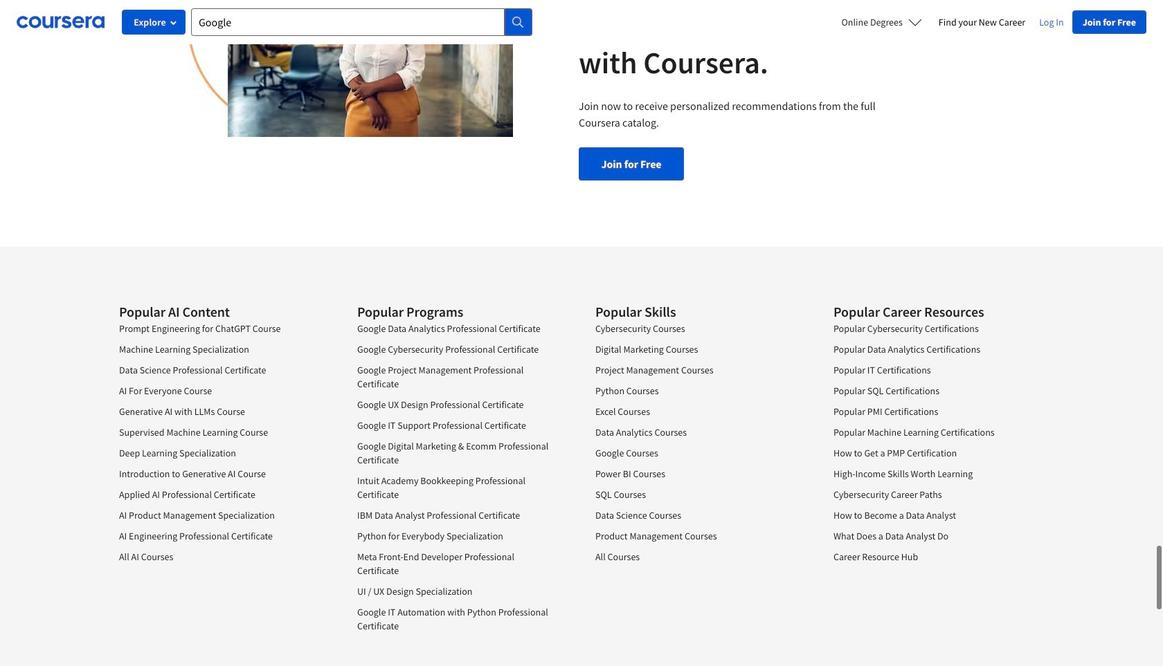 Task type: describe. For each thing, give the bounding box(es) containing it.
What do you want to learn? text field
[[191, 8, 505, 36]]

2 list from the left
[[357, 322, 555, 640]]



Task type: locate. For each thing, give the bounding box(es) containing it.
coursera image
[[17, 11, 105, 33]]

1 list from the left
[[119, 322, 317, 571]]

None search field
[[191, 8, 532, 36]]

footer
[[0, 247, 1163, 667]]

a lady standing in front of a meeting table image
[[187, 0, 513, 137]]

3 list from the left
[[595, 322, 793, 571]]

4 list from the left
[[833, 322, 1031, 571]]

list
[[119, 322, 317, 571], [357, 322, 555, 640], [595, 322, 793, 571], [833, 322, 1031, 571]]

list item
[[119, 322, 317, 335], [357, 322, 555, 335], [595, 322, 793, 335], [833, 322, 1031, 335], [119, 342, 317, 356], [357, 342, 555, 356], [595, 342, 793, 356], [833, 342, 1031, 356], [119, 363, 317, 377], [357, 363, 555, 391], [595, 363, 793, 377], [833, 363, 1031, 377], [119, 384, 317, 398], [595, 384, 793, 398], [833, 384, 1031, 398], [357, 398, 555, 412], [119, 405, 317, 418], [595, 405, 793, 418], [833, 405, 1031, 418], [357, 418, 555, 432], [119, 425, 317, 439], [595, 425, 793, 439], [833, 425, 1031, 439], [357, 439, 555, 467], [119, 446, 317, 460], [595, 446, 793, 460], [833, 446, 1031, 460], [119, 467, 317, 481], [595, 467, 793, 481], [833, 467, 1031, 481], [357, 474, 555, 502], [119, 488, 317, 502], [595, 488, 793, 502], [833, 488, 1031, 502], [119, 508, 317, 522], [357, 508, 555, 522], [595, 508, 793, 522], [833, 508, 1031, 522], [119, 529, 317, 543], [357, 529, 555, 543], [595, 529, 793, 543], [833, 529, 1031, 543], [119, 550, 317, 564], [357, 550, 555, 578], [595, 550, 793, 564], [833, 550, 1031, 564], [357, 585, 555, 598], [357, 605, 555, 633]]



Task type: vqa. For each thing, say whether or not it's contained in the screenshot.
My Learning link
no



